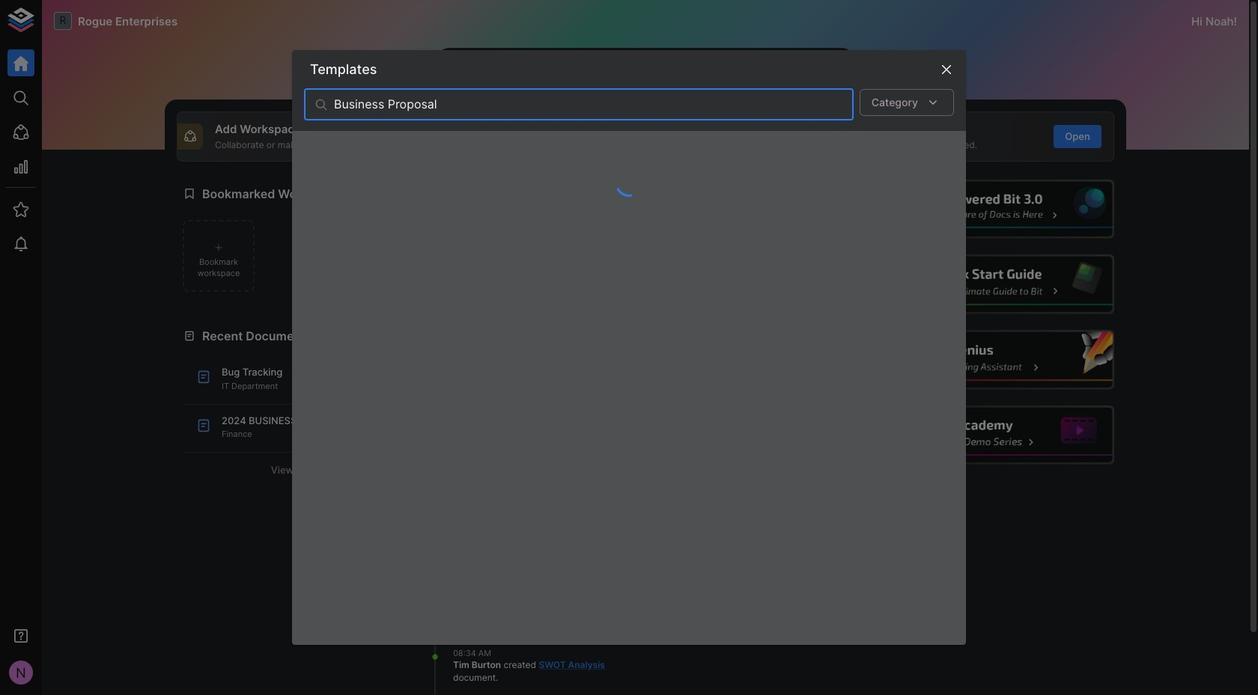 Task type: describe. For each thing, give the bounding box(es) containing it.
2 help image from the top
[[889, 255, 1115, 314]]

3 help image from the top
[[889, 330, 1115, 390]]



Task type: vqa. For each thing, say whether or not it's contained in the screenshot.
third help image from the bottom
yes



Task type: locate. For each thing, give the bounding box(es) containing it.
1 help image from the top
[[889, 179, 1115, 239]]

help image
[[889, 179, 1115, 239], [889, 255, 1115, 314], [889, 330, 1115, 390], [889, 406, 1115, 465]]

dialog
[[292, 50, 966, 646]]

Search Templates... text field
[[334, 89, 854, 121]]

4 help image from the top
[[889, 406, 1115, 465]]

progress bar
[[614, 168, 644, 199]]



